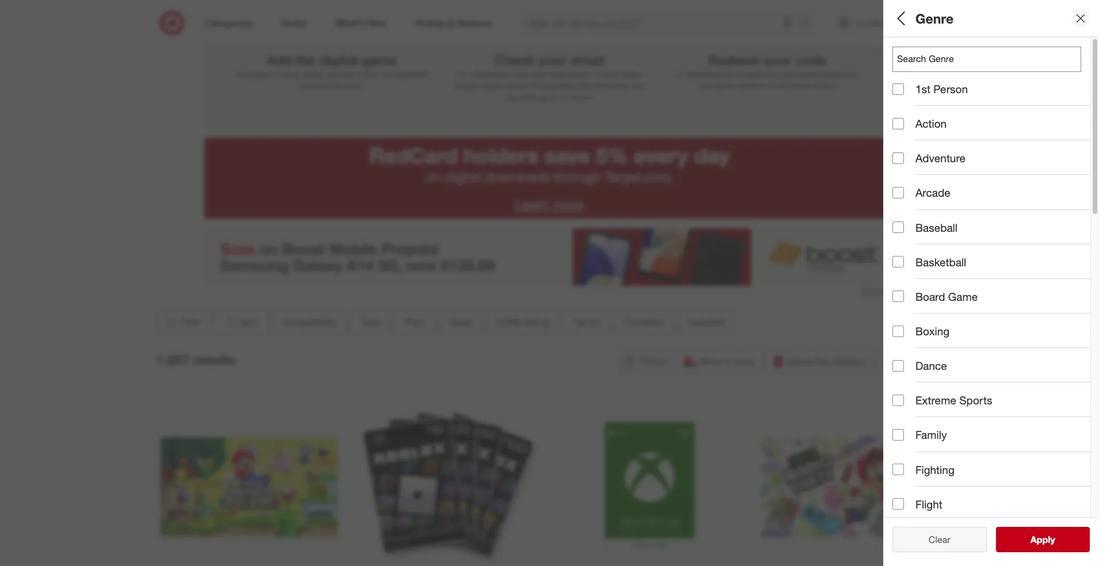 Task type: vqa. For each thing, say whether or not it's contained in the screenshot.
Full
no



Task type: describe. For each thing, give the bounding box(es) containing it.
1 vertical spatial rating
[[524, 317, 550, 328]]

What can we help you find? suggestions appear below search field
[[520, 10, 803, 36]]

your inside add the digital game or content to your online cart and follow the checkout process as usual.
[[284, 69, 300, 79]]

shop in store button
[[679, 349, 762, 374]]

dance
[[916, 359, 947, 373]]

code inside 'check your email for a download code and instructions on next steps. emails usually arrive immediately after purchase, but can take up to 4+ hours.'
[[512, 69, 530, 79]]

to inside add the digital game or content to your online cart and follow the checkout process as usual.
[[275, 69, 282, 79]]

the inside 'redeem your code to download the content you purchased directly to your game system or computer. enjoy!'
[[724, 69, 735, 79]]

download inside 'check your email for a download code and instructions on next steps. emails usually arrive immediately after purchase, but can take up to 4+ hours.'
[[475, 69, 510, 79]]

to inside 'check your email for a download code and instructions on next steps. emails usually arrive immediately after purchase, but can take up to 4+ hours.'
[[550, 92, 558, 102]]

sort button
[[214, 310, 268, 335]]

filter
[[181, 317, 201, 328]]

redcard holders save 5% every day
[[369, 143, 730, 169]]

your inside 'check your email for a download code and instructions on next steps. emails usually arrive immediately after purchase, but can take up to 4+ hours.'
[[539, 52, 567, 68]]

0 vertical spatial deals button
[[893, 158, 1099, 199]]

out
[[955, 451, 970, 464]]

family
[[916, 429, 947, 442]]

check your email for a download code and instructions on next steps. emails usually arrive immediately after purchase, but can take up to 4+ hours.
[[455, 52, 645, 102]]

0 vertical spatial price button
[[893, 118, 1099, 158]]

filter button
[[156, 310, 210, 335]]

steps.
[[622, 69, 643, 79]]

system
[[739, 80, 765, 90]]

arrive
[[508, 80, 528, 90]]

pickup
[[639, 356, 666, 367]]

results for 1,557 results
[[193, 352, 236, 368]]

Action checkbox
[[893, 118, 904, 129]]

directly
[[823, 69, 849, 79]]

usually
[[481, 80, 506, 90]]

baseball
[[916, 221, 958, 234]]

instructions
[[548, 69, 590, 79]]

code inside 'redeem your code to download the content you purchased directly to your game system or computer. enjoy!'
[[796, 52, 827, 68]]

computer.
[[777, 80, 813, 90]]

0 horizontal spatial condition button
[[614, 310, 674, 335]]

you
[[767, 69, 780, 79]]

1
[[327, 10, 336, 31]]

guest rating
[[893, 372, 961, 385]]

clear for clear
[[929, 534, 951, 546]]

0 horizontal spatial esrb rating
[[497, 317, 550, 328]]

guest rating button
[[893, 360, 1099, 400]]

save
[[544, 143, 590, 169]]

shipping button
[[878, 349, 943, 374]]

4+
[[560, 92, 569, 102]]

stock
[[986, 451, 1013, 464]]

or inside add the digital game or content to your online cart and follow the checkout process as usual.
[[235, 69, 243, 79]]

0 horizontal spatial type
[[360, 317, 380, 328]]

take
[[521, 92, 537, 102]]

add the digital game or content to your online cart and follow the checkout process as usual.
[[235, 52, 428, 90]]

board
[[916, 290, 946, 303]]

person
[[934, 82, 968, 96]]

board game
[[916, 290, 978, 303]]

but
[[633, 80, 645, 90]]

all
[[893, 10, 909, 26]]

Extreme Sports checkbox
[[893, 395, 904, 406]]

download inside 'redeem your code to download the content you purchased directly to your game system or computer. enjoy!'
[[686, 69, 722, 79]]

process
[[300, 80, 329, 90]]

0 vertical spatial genre button
[[893, 239, 1099, 279]]

action
[[916, 117, 947, 130]]

1 horizontal spatial type button
[[893, 78, 1099, 118]]

extreme sports
[[916, 394, 993, 407]]

content inside add the digital game or content to your online cart and follow the checkout process as usual.
[[245, 69, 272, 79]]

sort
[[240, 317, 258, 328]]

fpo/apo button
[[893, 400, 1099, 440]]

3
[[763, 10, 772, 31]]

rating for the guest rating button
[[927, 372, 961, 385]]

apply button
[[996, 527, 1090, 553]]

1,557
[[156, 352, 189, 368]]

results for see results
[[1038, 534, 1068, 546]]

downloads
[[485, 169, 551, 185]]

immediately
[[530, 80, 574, 90]]

all filters dialog
[[884, 0, 1099, 566]]

Arcade checkbox
[[893, 187, 904, 199]]

condition inside all filters dialog
[[893, 291, 943, 304]]

in
[[724, 356, 731, 367]]

all
[[948, 534, 957, 546]]

none text field inside genre dialog
[[893, 47, 1082, 72]]

search button
[[795, 10, 823, 38]]

shipping
[[899, 356, 936, 367]]

Adventure checkbox
[[893, 152, 904, 164]]

more
[[553, 196, 584, 213]]

online
[[302, 69, 323, 79]]

purchase,
[[595, 80, 630, 90]]

0 horizontal spatial genre button
[[565, 310, 609, 335]]

cart
[[326, 69, 340, 79]]

after
[[576, 80, 593, 90]]

extreme
[[916, 394, 957, 407]]

esrb inside all filters dialog
[[893, 210, 923, 224]]

day
[[815, 356, 830, 367]]

include out of stock
[[916, 451, 1013, 464]]

check
[[495, 52, 535, 68]]

emails
[[455, 80, 479, 90]]

guest
[[893, 372, 924, 385]]

clear button
[[893, 527, 987, 553]]

5%
[[596, 143, 628, 169]]



Task type: locate. For each thing, give the bounding box(es) containing it.
1st
[[916, 82, 931, 96]]

0 vertical spatial deals
[[893, 170, 922, 183]]

0 horizontal spatial deals button
[[440, 310, 482, 335]]

search
[[795, 18, 823, 30]]

every
[[634, 143, 689, 169]]

results inside button
[[1038, 534, 1068, 546]]

featured button down game
[[893, 319, 1099, 360]]

and inside add the digital game or content to your online cart and follow the checkout process as usual.
[[342, 69, 356, 79]]

1st person
[[916, 82, 968, 96]]

content inside 'redeem your code to download the content you purchased directly to your game system or computer. enjoy!'
[[737, 69, 765, 79]]

boxing
[[916, 325, 950, 338]]

condition
[[893, 291, 943, 304], [624, 317, 664, 328]]

0 vertical spatial price
[[893, 130, 920, 143]]

1 horizontal spatial and
[[533, 69, 546, 79]]

1 horizontal spatial results
[[1038, 534, 1068, 546]]

featured up the shop
[[688, 317, 724, 328]]

0 horizontal spatial code
[[512, 69, 530, 79]]

on left next
[[593, 69, 602, 79]]

shop
[[700, 356, 722, 367]]

2 clear from the left
[[929, 534, 951, 546]]

content
[[245, 69, 272, 79], [737, 69, 765, 79]]

type inside all filters dialog
[[893, 90, 917, 103]]

see results
[[1019, 534, 1068, 546]]

0 vertical spatial condition
[[893, 291, 943, 304]]

featured
[[688, 317, 724, 328], [893, 331, 939, 345]]

sponsored
[[861, 287, 895, 295]]

type
[[893, 90, 917, 103], [360, 317, 380, 328]]

of
[[974, 451, 983, 464]]

1,557 results
[[156, 352, 236, 368]]

1 horizontal spatial compatibility
[[893, 49, 962, 63]]

1 horizontal spatial price button
[[893, 118, 1099, 158]]

1 vertical spatial price button
[[394, 310, 435, 335]]

on digital downloads through target.com.
[[426, 169, 674, 185]]

1 vertical spatial code
[[512, 69, 530, 79]]

1 horizontal spatial content
[[737, 69, 765, 79]]

1 vertical spatial type
[[360, 317, 380, 328]]

1 vertical spatial compatibility
[[282, 317, 336, 328]]

1 horizontal spatial genre button
[[893, 239, 1099, 279]]

your
[[539, 52, 567, 68], [764, 52, 792, 68], [284, 69, 300, 79], [699, 80, 714, 90]]

code up arrive
[[512, 69, 530, 79]]

game left system
[[717, 80, 737, 90]]

0 vertical spatial on
[[593, 69, 602, 79]]

0 vertical spatial esrb rating button
[[893, 199, 1099, 239]]

2 content from the left
[[737, 69, 765, 79]]

1 vertical spatial genre button
[[565, 310, 609, 335]]

0 horizontal spatial game
[[362, 52, 397, 68]]

compatibility inside all filters dialog
[[893, 49, 962, 63]]

condition up pickup button
[[624, 317, 664, 328]]

to down add
[[275, 69, 282, 79]]

esrb rating inside all filters dialog
[[893, 210, 960, 224]]

0 vertical spatial compatibility button
[[893, 37, 1099, 78]]

hours.
[[571, 92, 593, 102]]

featured up shipping
[[893, 331, 939, 345]]

deals inside all filters dialog
[[893, 170, 922, 183]]

code
[[796, 52, 827, 68], [512, 69, 530, 79]]

genre inside genre dialog
[[916, 10, 954, 26]]

deals button
[[893, 158, 1099, 199], [440, 310, 482, 335]]

content down add
[[245, 69, 272, 79]]

holders
[[464, 143, 539, 169]]

results
[[193, 352, 236, 368], [1038, 534, 1068, 546]]

1 horizontal spatial type
[[893, 90, 917, 103]]

1 horizontal spatial esrb rating button
[[893, 199, 1099, 239]]

0 vertical spatial code
[[796, 52, 827, 68]]

redeem your code to download the content you purchased directly to your game system or computer. enjoy!
[[677, 52, 859, 90]]

target.com.
[[605, 169, 674, 185]]

store
[[734, 356, 755, 367]]

flight
[[916, 498, 943, 511]]

on down redcard
[[426, 169, 441, 185]]

1 vertical spatial genre
[[893, 251, 924, 264]]

checkout
[[395, 69, 428, 79]]

1 download from the left
[[475, 69, 510, 79]]

featured button
[[678, 310, 734, 335], [893, 319, 1099, 360]]

1 horizontal spatial download
[[686, 69, 722, 79]]

basketball
[[916, 255, 967, 269]]

0 horizontal spatial price button
[[394, 310, 435, 335]]

0 horizontal spatial esrb
[[497, 317, 521, 328]]

for
[[456, 69, 466, 79]]

1 horizontal spatial compatibility button
[[893, 37, 1099, 78]]

game inside 'redeem your code to download the content you purchased directly to your game system or computer. enjoy!'
[[717, 80, 737, 90]]

price button
[[893, 118, 1099, 158], [394, 310, 435, 335]]

add
[[267, 52, 292, 68]]

1 clear from the left
[[923, 534, 945, 546]]

0 horizontal spatial on
[[426, 169, 441, 185]]

digital inside add the digital game or content to your online cart and follow the checkout process as usual.
[[319, 52, 358, 68]]

condition up boxing
[[893, 291, 943, 304]]

1 vertical spatial featured
[[893, 331, 939, 345]]

same
[[788, 356, 812, 367]]

type button
[[893, 78, 1099, 118], [351, 310, 390, 335]]

Baseball checkbox
[[893, 222, 904, 233]]

day
[[694, 143, 730, 169]]

Basketball checkbox
[[893, 256, 904, 268]]

digital down "holders"
[[445, 169, 481, 185]]

2 download from the left
[[686, 69, 722, 79]]

featured inside all filters dialog
[[893, 331, 939, 345]]

1 horizontal spatial deals
[[893, 170, 922, 183]]

see results button
[[996, 527, 1090, 553]]

clear for clear all
[[923, 534, 945, 546]]

on inside 'check your email for a download code and instructions on next steps. emails usually arrive immediately after purchase, but can take up to 4+ hours.'
[[593, 69, 602, 79]]

0 vertical spatial results
[[193, 352, 236, 368]]

can
[[506, 92, 519, 102]]

next
[[604, 69, 619, 79]]

the right follow
[[381, 69, 393, 79]]

1 vertical spatial results
[[1038, 534, 1068, 546]]

clear down flight
[[929, 534, 951, 546]]

rating for right esrb rating button
[[926, 210, 960, 224]]

2 horizontal spatial the
[[724, 69, 735, 79]]

learn
[[515, 196, 549, 213]]

1 vertical spatial deals
[[449, 317, 473, 328]]

download
[[475, 69, 510, 79], [686, 69, 722, 79]]

clear left all
[[923, 534, 945, 546]]

0 horizontal spatial or
[[235, 69, 243, 79]]

0 horizontal spatial deals
[[449, 317, 473, 328]]

0 horizontal spatial results
[[193, 352, 236, 368]]

2 and from the left
[[533, 69, 546, 79]]

advertisement region
[[204, 228, 895, 286]]

follow
[[358, 69, 379, 79]]

None text field
[[893, 47, 1082, 72]]

and up immediately
[[533, 69, 546, 79]]

purchased
[[782, 69, 821, 79]]

2 vertical spatial rating
[[927, 372, 961, 385]]

1st Person checkbox
[[893, 83, 904, 95]]

Flight checkbox
[[893, 499, 904, 510]]

and inside 'check your email for a download code and instructions on next steps. emails usually arrive immediately after purchase, but can take up to 4+ hours.'
[[533, 69, 546, 79]]

0 horizontal spatial digital
[[319, 52, 358, 68]]

Boxing checkbox
[[893, 326, 904, 337]]

1 horizontal spatial the
[[381, 69, 393, 79]]

your down the redeem at the top right of the page
[[699, 80, 714, 90]]

0 horizontal spatial download
[[475, 69, 510, 79]]

1 horizontal spatial deals button
[[893, 158, 1099, 199]]

1 horizontal spatial price
[[893, 130, 920, 143]]

1 vertical spatial or
[[767, 80, 774, 90]]

game up follow
[[362, 52, 397, 68]]

featured button up the shop
[[678, 310, 734, 335]]

Family checkbox
[[893, 429, 904, 441]]

condition button
[[893, 279, 1099, 319], [614, 310, 674, 335]]

0 horizontal spatial type button
[[351, 310, 390, 335]]

0 horizontal spatial price
[[404, 317, 425, 328]]

1 horizontal spatial condition
[[893, 291, 943, 304]]

same day delivery
[[788, 356, 866, 367]]

include
[[916, 451, 952, 464]]

game
[[362, 52, 397, 68], [717, 80, 737, 90]]

results right see
[[1038, 534, 1068, 546]]

0 horizontal spatial compatibility
[[282, 317, 336, 328]]

1 horizontal spatial on
[[593, 69, 602, 79]]

pickup button
[[617, 349, 674, 374]]

0 vertical spatial compatibility
[[893, 49, 962, 63]]

1 vertical spatial condition
[[624, 317, 664, 328]]

1 horizontal spatial digital
[[445, 169, 481, 185]]

1 vertical spatial deals button
[[440, 310, 482, 335]]

the up online
[[295, 52, 315, 68]]

2
[[545, 10, 554, 31]]

apply
[[1031, 534, 1056, 546]]

all filters
[[893, 10, 948, 26]]

clear all button
[[893, 527, 987, 553]]

1 vertical spatial on
[[426, 169, 441, 185]]

1 vertical spatial price
[[404, 317, 425, 328]]

roblox gift card image
[[361, 399, 538, 566]]

1 horizontal spatial esrb
[[893, 210, 923, 224]]

1 vertical spatial esrb rating button
[[487, 310, 560, 335]]

or
[[235, 69, 243, 79], [767, 80, 774, 90]]

download down the redeem at the top right of the page
[[686, 69, 722, 79]]

and up usual.
[[342, 69, 356, 79]]

0 vertical spatial esrb rating
[[893, 210, 960, 224]]

0 horizontal spatial compatibility button
[[272, 310, 346, 335]]

0 vertical spatial featured
[[688, 317, 724, 328]]

Dance checkbox
[[893, 360, 904, 372]]

fighting
[[916, 463, 955, 476]]

price inside all filters dialog
[[893, 130, 920, 143]]

0 horizontal spatial condition
[[624, 317, 664, 328]]

deals
[[893, 170, 922, 183], [449, 317, 473, 328]]

1 horizontal spatial condition button
[[893, 279, 1099, 319]]

to right directly
[[852, 69, 859, 79]]

content up system
[[737, 69, 765, 79]]

0 horizontal spatial and
[[342, 69, 356, 79]]

to right up
[[550, 92, 558, 102]]

1 horizontal spatial game
[[717, 80, 737, 90]]

1 vertical spatial compatibility button
[[272, 310, 346, 335]]

see
[[1019, 534, 1035, 546]]

digital up cart
[[319, 52, 358, 68]]

0 vertical spatial esrb
[[893, 210, 923, 224]]

to right steps.
[[677, 69, 684, 79]]

redcard
[[369, 143, 458, 169]]

the down the redeem at the top right of the page
[[724, 69, 735, 79]]

esrb rating button
[[893, 199, 1099, 239], [487, 310, 560, 335]]

the
[[295, 52, 315, 68], [381, 69, 393, 79], [724, 69, 735, 79]]

your up you
[[764, 52, 792, 68]]

0 vertical spatial type
[[893, 90, 917, 103]]

1 vertical spatial type button
[[351, 310, 390, 335]]

compatibility
[[893, 49, 962, 63], [282, 317, 336, 328]]

1 horizontal spatial esrb rating
[[893, 210, 960, 224]]

genre inside all filters dialog
[[893, 251, 924, 264]]

1 vertical spatial esrb
[[497, 317, 521, 328]]

0 vertical spatial rating
[[926, 210, 960, 224]]

digital
[[319, 52, 358, 68], [445, 169, 481, 185]]

1 horizontal spatial featured button
[[893, 319, 1099, 360]]

Board Game checkbox
[[893, 291, 904, 302]]

1 horizontal spatial code
[[796, 52, 827, 68]]

0 horizontal spatial featured button
[[678, 310, 734, 335]]

filters
[[912, 10, 948, 26]]

0 vertical spatial genre
[[916, 10, 954, 26]]

delivery
[[833, 356, 866, 367]]

Include out of stock checkbox
[[893, 452, 904, 463]]

0 horizontal spatial content
[[245, 69, 272, 79]]

0 horizontal spatial the
[[295, 52, 315, 68]]

email
[[570, 52, 604, 68]]

arcade
[[916, 186, 951, 199]]

new super mario bros u deluxe - nintendo switch image
[[160, 399, 338, 566], [160, 399, 338, 566]]

enjoy!
[[815, 80, 837, 90]]

download up usually
[[475, 69, 510, 79]]

sports
[[960, 394, 993, 407]]

genre button
[[893, 239, 1099, 279], [565, 310, 609, 335]]

up
[[539, 92, 548, 102]]

0 horizontal spatial featured
[[688, 317, 724, 328]]

or inside 'redeem your code to download the content you purchased directly to your game system or computer. enjoy!'
[[767, 80, 774, 90]]

results right 1,557
[[193, 352, 236, 368]]

2 vertical spatial genre
[[574, 317, 600, 328]]

shop in store
[[700, 356, 755, 367]]

1 horizontal spatial featured
[[893, 331, 939, 345]]

0 horizontal spatial esrb rating button
[[487, 310, 560, 335]]

0 vertical spatial digital
[[319, 52, 358, 68]]

clear inside button
[[923, 534, 945, 546]]

1 vertical spatial digital
[[445, 169, 481, 185]]

1 vertical spatial esrb rating
[[497, 317, 550, 328]]

game inside add the digital game or content to your online cart and follow the checkout process as usual.
[[362, 52, 397, 68]]

game
[[949, 290, 978, 303]]

your up instructions
[[539, 52, 567, 68]]

clear all
[[923, 534, 957, 546]]

1 vertical spatial game
[[717, 80, 737, 90]]

as
[[332, 80, 340, 90]]

your down add
[[284, 69, 300, 79]]

xbox gift card (digital) image
[[561, 399, 738, 566], [561, 399, 738, 566]]

super mario party - nintendo switch image
[[761, 399, 939, 566], [761, 399, 939, 566]]

adventure
[[916, 152, 966, 165]]

clear inside button
[[929, 534, 951, 546]]

code up purchased
[[796, 52, 827, 68]]

0 vertical spatial or
[[235, 69, 243, 79]]

1 and from the left
[[342, 69, 356, 79]]

1 horizontal spatial or
[[767, 80, 774, 90]]

Fighting checkbox
[[893, 464, 904, 476]]

1 content from the left
[[245, 69, 272, 79]]

0 vertical spatial game
[[362, 52, 397, 68]]

genre dialog
[[884, 0, 1099, 566]]

0 vertical spatial type button
[[893, 78, 1099, 118]]



